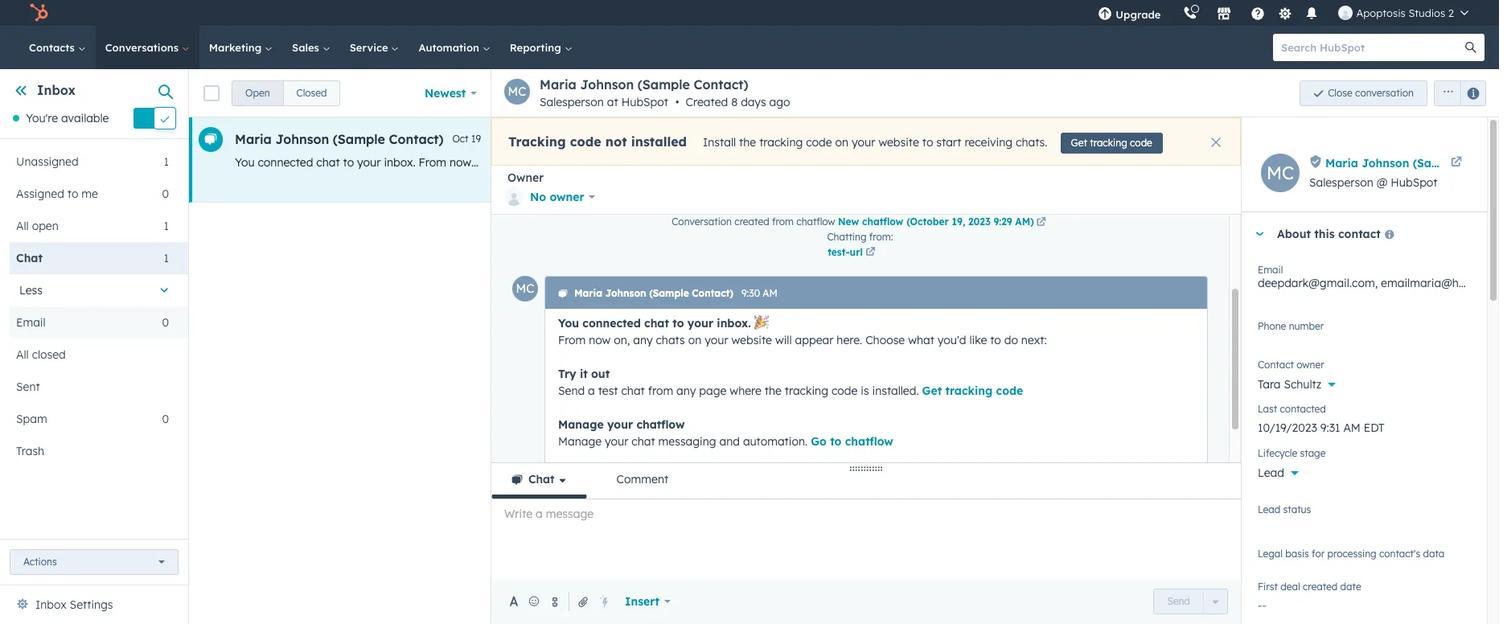 Task type: vqa. For each thing, say whether or not it's contained in the screenshot.
(Sample associated with Maria Johnson (Sample Contact)
yes



Task type: describe. For each thing, give the bounding box(es) containing it.
customize the color and style of your chat widget.
[[558, 485, 827, 500]]

@
[[1377, 175, 1388, 190]]

1 for all open
[[164, 219, 169, 234]]

here. inside you connected chat to your inbox. 🎉 from now on, any chats on your website will appear here. choose what you'd like to do next:
[[837, 333, 863, 348]]

all for all closed
[[16, 348, 29, 362]]

test inside try it out send a test chat from any page where the tracking code is installed. get tracking code
[[598, 384, 618, 398]]

johnson for maria johnson (sample contact) salesperson at hubspot • created 8 days ago
[[581, 76, 634, 93]]

maria johnson (sample contact) salesperson at hubspot • created 8 days ago
[[540, 76, 791, 109]]

last contacted
[[1258, 403, 1327, 415]]

9:30
[[742, 287, 760, 299]]

oct
[[453, 133, 469, 145]]

you connected chat to your inbox. 🎉 from now on, any chats on your website will appear here. choose what you'd like to do next:
[[558, 316, 1047, 348]]

Phone number text field
[[1258, 318, 1472, 350]]

no
[[530, 190, 546, 204]]

inbox for inbox settings
[[35, 598, 67, 612]]

help image
[[1252, 7, 1266, 22]]

ins
[[1275, 155, 1290, 170]]

0 for spam
[[162, 412, 169, 427]]

chats inside you connected chat to your inbox. 🎉 from now on, any chats on your website will appear here. choose what you'd like to do next:
[[656, 333, 685, 348]]

basis
[[1286, 548, 1310, 560]]

maria for maria johnson (sample contact) salesperson at hubspot • created 8 days ago
[[540, 76, 577, 93]]

try it out send a test chat from any page where the tracking code is installed. get tracking code
[[558, 367, 1024, 398]]

owner for no owner
[[550, 190, 585, 204]]

widget.
[[785, 485, 824, 500]]

what inside you connected chat to your inbox. 🎉 from now on, any chats on your website will appear here. choose what you'd like to do next:
[[909, 333, 935, 348]]

19
[[471, 133, 481, 145]]

chatflow left new
[[797, 216, 836, 228]]

apoptosis
[[1357, 6, 1406, 19]]

notifications button
[[1299, 0, 1326, 26]]

to down install the tracking code on your website to start receiving chats.
[[851, 155, 862, 170]]

to left me
[[67, 187, 78, 201]]

any inside you connected chat to your inbox. 🎉 from now on, any chats on your website will appear here. choose what you'd like to do next:
[[633, 333, 653, 348]]

will inside you connected chat to your inbox. 🎉 from now on, any chats on your website will appear here. choose what you'd like to do next:
[[776, 333, 792, 348]]

sent
[[16, 380, 40, 395]]

tracking up you connected chat to your inbox. from now on, any chats on your website will appear here. choose what you'd like to do next:  try it out  send a test chat from any page where the tracking code is ins
[[760, 135, 803, 150]]

try inside try it out send a test chat from any page where the tracking code is installed. get tracking code
[[558, 367, 577, 381]]

to down maria johnson (sample contact)
[[343, 155, 354, 170]]

tracking inside "get tracking code" 'button'
[[1090, 137, 1128, 149]]

sales
[[292, 41, 322, 54]]

marketing link
[[199, 26, 282, 69]]

on inside you connected chat to your inbox. 🎉 from now on, any chats on your website will appear here. choose what you'd like to do next:
[[689, 333, 702, 348]]

install
[[703, 135, 736, 150]]

out inside row
[[940, 155, 958, 170]]

choose inside row
[[726, 155, 766, 170]]

for
[[1312, 548, 1325, 560]]

automation link
[[409, 26, 500, 69]]

contac
[[1463, 156, 1500, 170]]

deal
[[1281, 581, 1301, 593]]

chat inside manage your chatflow manage your chat messaging and automation. go to chatflow
[[632, 435, 656, 449]]

calling icon button
[[1178, 2, 1205, 23]]

next: inside row
[[882, 155, 908, 170]]

maria for maria johnson (sample contact)
[[235, 131, 272, 147]]

less
[[19, 284, 43, 298]]

settings link
[[1276, 4, 1296, 21]]

from inside row
[[419, 155, 447, 170]]

1 manage from the top
[[558, 418, 604, 432]]

settings image
[[1279, 7, 1293, 21]]

trash button
[[10, 436, 169, 468]]

install the tracking code on your website to start receiving chats.
[[703, 135, 1048, 150]]

actions
[[23, 556, 57, 568]]

actions button
[[10, 550, 179, 575]]

what inside row
[[769, 155, 795, 170]]

service
[[350, 41, 391, 54]]

open
[[245, 86, 270, 99]]

chats inside row
[[517, 155, 546, 170]]

about this contact button
[[1242, 212, 1472, 256]]

first
[[1258, 581, 1279, 593]]

receiving
[[965, 135, 1013, 150]]

1 horizontal spatial created
[[1303, 581, 1338, 593]]

caret image
[[1255, 232, 1265, 236]]

owner
[[508, 171, 544, 185]]

email deepdark@gmail.com, emailmaria@hubspot.c
[[1258, 264, 1500, 290]]

inbox. for from
[[384, 155, 416, 170]]

color
[[637, 485, 663, 500]]

any inside try it out send a test chat from any page where the tracking code is installed. get tracking code
[[677, 384, 696, 398]]

from inside you connected chat to your inbox. 🎉 from now on, any chats on your website will appear here. choose what you'd like to do next:
[[558, 333, 586, 348]]

it inside live chat from maria johnson (sample contact) with context you connected chat to your inbox.
from now on, any chats on your website will appear here. choose what you&#x27;d like to do next:

try it out 
send a test chat from any page where the tracking code is ins row
[[930, 155, 937, 170]]

johnson for maria johnson (sample contact)
[[276, 131, 329, 147]]

•
[[676, 95, 680, 109]]

new chatflow (october 19, 2023 9:29 am) link
[[838, 216, 1049, 230]]

send group
[[1154, 589, 1229, 615]]

legal
[[1258, 548, 1283, 560]]

🎉
[[754, 316, 769, 331]]

connected for you connected chat to your inbox. 🎉 from now on, any chats on your website will appear here. choose what you'd like to do next:
[[583, 316, 641, 331]]

about
[[744, 587, 776, 601]]

automation
[[419, 41, 483, 54]]

all closed button
[[10, 339, 169, 371]]

all for all open
[[16, 219, 29, 234]]

close conversation button
[[1301, 80, 1428, 106]]

insert
[[625, 595, 660, 609]]

number
[[1290, 320, 1325, 332]]

hubspot image
[[29, 3, 48, 23]]

spam
[[16, 412, 47, 427]]

(sample for maria johnson (sample contact) 9:30 am
[[649, 287, 689, 299]]

any up owner
[[494, 155, 514, 170]]

unassigned
[[16, 155, 79, 169]]

chat inside try it out send a test chat from any page where the tracking code is installed. get tracking code
[[622, 384, 645, 398]]

get tracking code
[[1071, 137, 1153, 149]]

code inside "get tracking code" 'button'
[[1131, 137, 1153, 149]]

it inside try it out send a test chat from any page where the tracking code is installed. get tracking code
[[580, 367, 588, 381]]

lead status
[[1258, 504, 1312, 516]]

to inside manage your chatflow manage your chat messaging and automation. go to chatflow
[[831, 435, 842, 449]]

Closed button
[[283, 80, 341, 106]]

1 for chat
[[164, 251, 169, 266]]

conversation created from chatflow
[[672, 216, 838, 228]]

oct 19
[[453, 133, 481, 145]]

0 for email
[[162, 316, 169, 330]]

first deal created date
[[1258, 581, 1362, 593]]

contacts link
[[19, 26, 96, 69]]

manage your chatflow manage your chat messaging and automation. go to chatflow
[[558, 418, 894, 449]]

and inside manage your chatflow manage your chat messaging and automation. go to chatflow
[[720, 435, 740, 449]]

from inside row
[[1051, 155, 1076, 170]]

now inside you connected chat to your inbox. 🎉 from now on, any chats on your website will appear here. choose what you'd like to do next:
[[589, 333, 611, 348]]

send inside row
[[961, 155, 988, 170]]

0 vertical spatial created
[[735, 216, 770, 228]]

link opens in a new window image inside "test-url" "link"
[[866, 248, 876, 257]]

salesperson @ hubspot
[[1310, 175, 1438, 190]]

lifecycle
[[1258, 447, 1298, 459]]

all open
[[16, 219, 59, 234]]

test-url
[[828, 246, 863, 258]]

tracking inside row
[[1188, 155, 1231, 170]]

do inside row
[[865, 155, 879, 170]]

get tracking code button
[[1061, 133, 1163, 154]]

marketplaces image
[[1218, 7, 1232, 22]]

insert button
[[615, 586, 681, 618]]

lead for lead
[[1258, 466, 1285, 480]]

learn
[[684, 587, 711, 601]]

conversations link
[[96, 26, 199, 69]]

website inside you connected chat to your inbox. 🎉 from now on, any chats on your website will appear here. choose what you'd like to do next:
[[732, 333, 772, 348]]

close image
[[1212, 138, 1221, 147]]

tara schultz button
[[1258, 369, 1472, 395]]

you connected chat to your inbox. from now on, any chats on your website will appear here. choose what you'd like to do next:  try it out  send a test chat from any page where the tracking code is ins
[[235, 155, 1290, 170]]

stage
[[1301, 447, 1326, 459]]

link opens in a new window image inside new chatflow (october 19, 2023 9:29 am) link
[[1037, 218, 1047, 228]]

like inside row
[[830, 155, 848, 170]]

link opens in a new window image
[[866, 245, 876, 260]]

search image
[[1466, 42, 1477, 53]]

the inside tracking code not installed alert
[[740, 135, 757, 150]]

Open button
[[232, 80, 284, 106]]

newest button
[[414, 77, 488, 109]]

choose inside you connected chat to your inbox. 🎉 from now on, any chats on your website will appear here. choose what you'd like to do next:
[[866, 333, 905, 348]]

style
[[690, 485, 714, 500]]

page inside try it out send a test chat from any page where the tracking code is installed. get tracking code
[[700, 384, 727, 398]]

First deal created date text field
[[1258, 591, 1472, 617]]

contacted
[[1281, 403, 1327, 415]]

(sample for maria johnson (sample contact) salesperson at hubspot • created 8 days ago
[[638, 76, 690, 93]]

1 vertical spatial from
[[772, 216, 794, 228]]

appear inside live chat from maria johnson (sample contact) with context you connected chat to your inbox.
from now on, any chats on your website will appear here. choose what you&#x27;d like to do next:

try it out 
send a test chat from any page where the tracking code is ins row
[[656, 155, 694, 170]]

(sample for maria johnson (sample contac
[[1413, 156, 1460, 170]]

your inside tracking code not installed alert
[[852, 135, 876, 150]]

any down "get tracking code" 'button'
[[1079, 155, 1099, 170]]

johnson for maria johnson (sample contact) 9:30 am
[[606, 287, 647, 299]]

on, inside you connected chat to your inbox. 🎉 from now on, any chats on your website will appear here. choose what you'd like to do next:
[[614, 333, 630, 348]]

date
[[1341, 581, 1362, 593]]

at
[[607, 95, 619, 109]]

(october
[[907, 216, 949, 228]]

you're
[[26, 111, 58, 126]]

contact) for maria johnson (sample contact) salesperson at hubspot • created 8 days ago
[[694, 76, 749, 93]]

send inside button
[[1168, 595, 1191, 608]]

connected for you connected chat to your inbox. from now on, any chats on your website will appear here. choose what you'd like to do next:  try it out  send a test chat from any page where the tracking code is ins
[[258, 155, 313, 170]]

comment button
[[597, 463, 689, 499]]

1 for unassigned
[[164, 155, 169, 169]]

customize
[[558, 485, 614, 500]]

phone number
[[1258, 320, 1325, 332]]

calling icon image
[[1184, 6, 1198, 21]]

about this contact
[[1278, 227, 1381, 241]]

conversation
[[1356, 86, 1415, 99]]

next: inside you connected chat to your inbox. 🎉 from now on, any chats on your website will appear here. choose what you'd like to do next:
[[1022, 333, 1047, 348]]

url
[[850, 246, 863, 258]]

where inside row
[[1133, 155, 1164, 170]]

you'd inside live chat from maria johnson (sample contact) with context you connected chat to your inbox.
from now on, any chats on your website will appear here. choose what you&#x27;d like to do next:

try it out 
send a test chat from any page where the tracking code is ins row
[[799, 155, 827, 170]]

ago
[[770, 95, 791, 109]]

schultz
[[1285, 377, 1322, 392]]

1 vertical spatial salesperson
[[1310, 175, 1374, 190]]

is inside try it out send a test chat from any page where the tracking code is installed. get tracking code
[[861, 384, 869, 398]]

chatflow right go
[[845, 435, 894, 449]]

me
[[82, 187, 98, 201]]



Task type: locate. For each thing, give the bounding box(es) containing it.
0 horizontal spatial you
[[235, 155, 255, 170]]

0 horizontal spatial it
[[580, 367, 588, 381]]

salesperson inside maria johnson (sample contact) salesperson at hubspot • created 8 days ago
[[540, 95, 604, 109]]

live chat from maria johnson (sample contact) with context you connected chat to your inbox.
from now on, any chats on your website will appear here. choose what you&#x27;d like to do next:

try it out 
send a test chat from any page where the tracking code is ins row
[[189, 117, 1290, 203]]

you're available image
[[13, 115, 19, 122]]

you inside live chat from maria johnson (sample contact) with context you connected chat to your inbox.
from now on, any chats on your website will appear here. choose what you&#x27;d like to do next:

try it out 
send a test chat from any page where the tracking code is ins row
[[235, 155, 255, 170]]

now
[[450, 155, 471, 170], [589, 333, 611, 348]]

3 0 from the top
[[162, 412, 169, 427]]

1 vertical spatial is
[[861, 384, 869, 398]]

appear down installed
[[656, 155, 694, 170]]

of
[[718, 485, 728, 500]]

(sample left contac
[[1413, 156, 1460, 170]]

or
[[668, 587, 681, 601]]

your
[[852, 135, 876, 150], [357, 155, 381, 170], [566, 155, 589, 170], [688, 316, 714, 331], [705, 333, 729, 348], [607, 418, 633, 432], [605, 435, 629, 449], [732, 485, 755, 500]]

0 horizontal spatial here.
[[698, 155, 723, 170]]

0 horizontal spatial owner
[[550, 190, 585, 204]]

1 horizontal spatial appear
[[795, 333, 834, 348]]

0 vertical spatial 0
[[162, 187, 169, 201]]

next: down install the tracking code on your website to start receiving chats.
[[882, 155, 908, 170]]

chats down maria johnson (sample contact) 9:30 am
[[656, 333, 685, 348]]

chats.
[[1016, 135, 1048, 150]]

automation.
[[743, 435, 808, 449]]

closed
[[297, 86, 327, 99]]

0 vertical spatial what
[[769, 155, 795, 170]]

here. inside row
[[698, 155, 723, 170]]

owner for contact owner
[[1297, 359, 1325, 371]]

1 vertical spatial inbox
[[35, 598, 67, 612]]

0 vertical spatial get
[[1071, 137, 1088, 149]]

do
[[865, 155, 879, 170], [1005, 333, 1019, 348]]

you'd down install the tracking code on your website to start receiving chats.
[[799, 155, 827, 170]]

about
[[1278, 227, 1312, 241]]

0 vertical spatial chats
[[517, 155, 546, 170]]

9:29
[[994, 216, 1013, 228]]

lead down lifecycle
[[1258, 466, 1285, 480]]

salesperson
[[540, 95, 604, 109], [1310, 175, 1374, 190]]

is left installed.
[[861, 384, 869, 398]]

trash
[[16, 444, 44, 459]]

0 horizontal spatial chats
[[517, 155, 546, 170]]

2 manage from the top
[[558, 435, 602, 449]]

you for you connected chat to your inbox. from now on, any chats on your website will appear here. choose what you'd like to do next:  try it out  send a test chat from any page where the tracking code is ins
[[235, 155, 255, 170]]

you'd inside you connected chat to your inbox. 🎉 from now on, any chats on your website will appear here. choose what you'd like to do next:
[[938, 333, 967, 348]]

1 horizontal spatial and
[[720, 435, 740, 449]]

2 vertical spatial website
[[732, 333, 772, 348]]

salesperson left @
[[1310, 175, 1374, 190]]

code inside live chat from maria johnson (sample contact) with context you connected chat to your inbox.
from now on, any chats on your website will appear here. choose what you&#x27;d like to do next:

try it out 
send a test chat from any page where the tracking code is ins row
[[1234, 155, 1261, 170]]

0 vertical spatial like
[[830, 155, 848, 170]]

out inside try it out send a test chat from any page where the tracking code is installed. get tracking code
[[591, 367, 610, 381]]

0 horizontal spatial website
[[592, 155, 633, 170]]

chat inside button
[[529, 472, 555, 487]]

1 horizontal spatial salesperson
[[1310, 175, 1374, 190]]

maria inside maria johnson (sample contact) salesperson at hubspot • created 8 days ago
[[540, 76, 577, 93]]

try inside row
[[911, 155, 927, 170]]

0 horizontal spatial connected
[[258, 155, 313, 170]]

what down ago
[[769, 155, 795, 170]]

apoptosis studios 2
[[1357, 6, 1455, 19]]

0 horizontal spatial page
[[700, 384, 727, 398]]

0 vertical spatial inbox
[[37, 82, 76, 98]]

get
[[1071, 137, 1088, 149], [923, 384, 942, 398]]

from inside try it out send a test chat from any page where the tracking code is installed. get tracking code
[[648, 384, 674, 398]]

2
[[1449, 6, 1455, 19]]

lead left status at the right bottom
[[1258, 504, 1281, 516]]

inbox. for 🎉
[[717, 316, 751, 331]]

connected inside row
[[258, 155, 313, 170]]

1
[[164, 155, 169, 169], [164, 219, 169, 234], [164, 251, 169, 266]]

contact owner
[[1258, 359, 1325, 371]]

1 vertical spatial appear
[[795, 333, 834, 348]]

you'd
[[799, 155, 827, 170], [938, 333, 967, 348]]

you inside you connected chat to your inbox. 🎉 from now on, any chats on your website will appear here. choose what you'd like to do next:
[[558, 316, 579, 331]]

0 vertical spatial chat
[[16, 251, 43, 266]]

page up manage your chatflow manage your chat messaging and automation. go to chatflow
[[700, 384, 727, 398]]

do inside you connected chat to your inbox. 🎉 from now on, any chats on your website will appear here. choose what you'd like to do next:
[[1005, 333, 1019, 348]]

1 group from the left
[[232, 80, 341, 106]]

website inside tracking code not installed alert
[[879, 135, 920, 150]]

1 vertical spatial do
[[1005, 333, 1019, 348]]

test inside row
[[1001, 155, 1021, 170]]

1 vertical spatial website
[[592, 155, 633, 170]]

page down "get tracking code" 'button'
[[1102, 155, 1130, 170]]

email inside email deepdark@gmail.com, emailmaria@hubspot.c
[[1258, 264, 1284, 276]]

maria for maria johnson (sample contac
[[1326, 156, 1359, 170]]

(sample down "closed" button
[[333, 131, 385, 147]]

1 horizontal spatial like
[[970, 333, 988, 348]]

tracking right chats.
[[1090, 137, 1128, 149]]

here. up try it out send a test chat from any page where the tracking code is installed. get tracking code
[[837, 333, 863, 348]]

tracking code not installed alert
[[492, 117, 1242, 166]]

contact) inside maria johnson (sample contact) salesperson at hubspot • created 8 days ago
[[694, 76, 749, 93]]

a inside row
[[991, 155, 998, 170]]

1 vertical spatial you'd
[[938, 333, 967, 348]]

website down not
[[592, 155, 633, 170]]

1 horizontal spatial choose
[[866, 333, 905, 348]]

created right conversation
[[735, 216, 770, 228]]

tracking up go
[[785, 384, 829, 398]]

1 vertical spatial out
[[591, 367, 610, 381]]

closed
[[32, 348, 66, 362]]

1 vertical spatial choose
[[866, 333, 905, 348]]

menu item
[[1173, 0, 1176, 26]]

1 vertical spatial 1
[[164, 219, 169, 234]]

1 horizontal spatial hubspot
[[1391, 175, 1438, 190]]

send inside try it out send a test chat from any page where the tracking code is installed. get tracking code
[[558, 384, 585, 398]]

what up installed.
[[909, 333, 935, 348]]

contact) for maria johnson (sample contact) 9:30 am
[[692, 287, 734, 299]]

inbox for inbox
[[37, 82, 76, 98]]

email down caret image
[[1258, 264, 1284, 276]]

hubspot inside maria johnson (sample contact) salesperson at hubspot • created 8 days ago
[[622, 95, 669, 109]]

to up get tracking code link
[[991, 333, 1002, 348]]

1 vertical spatial owner
[[1297, 359, 1325, 371]]

on up new
[[836, 135, 849, 150]]

next:
[[882, 155, 908, 170], [1022, 333, 1047, 348]]

chatflow up from:
[[863, 216, 904, 228]]

hubspot right at
[[622, 95, 669, 109]]

1 vertical spatial next:
[[1022, 333, 1047, 348]]

0 vertical spatial website
[[879, 135, 920, 150]]

go to chatflow link
[[811, 435, 894, 449]]

1 vertical spatial manage
[[558, 435, 602, 449]]

0 vertical spatial where
[[1133, 155, 1164, 170]]

(sample for maria johnson (sample contact)
[[333, 131, 385, 147]]

link opens in a new window image
[[1037, 216, 1047, 230], [1037, 218, 1047, 228], [866, 248, 876, 257]]

inbox. left 🎉
[[717, 316, 751, 331]]

from down you connected chat to your inbox. from now on, any chats on your website will appear here. choose what you'd like to do next:  try it out  send a test chat from any page where the tracking code is ins
[[772, 216, 794, 228]]

get right chats.
[[1071, 137, 1088, 149]]

group down "search" icon
[[1428, 80, 1487, 106]]

search button
[[1458, 34, 1485, 61]]

will up try it out send a test chat from any page where the tracking code is installed. get tracking code
[[776, 333, 792, 348]]

0 vertical spatial now
[[450, 155, 471, 170]]

1 vertical spatial page
[[700, 384, 727, 398]]

is left the ins
[[1264, 155, 1272, 170]]

0 horizontal spatial is
[[861, 384, 869, 398]]

0 horizontal spatial what
[[769, 155, 795, 170]]

main content
[[189, 69, 1500, 624]]

chatflow
[[797, 216, 836, 228], [863, 216, 904, 228], [637, 418, 685, 432], [845, 435, 894, 449]]

send
[[961, 155, 988, 170], [558, 384, 585, 398], [1168, 595, 1191, 608]]

legal basis for processing contact's data
[[1258, 548, 1445, 560]]

1 horizontal spatial where
[[1133, 155, 1164, 170]]

appear up try it out send a test chat from any page where the tracking code is installed. get tracking code
[[795, 333, 834, 348]]

do down install the tracking code on your website to start receiving chats.
[[865, 155, 879, 170]]

1 vertical spatial hubspot
[[1391, 175, 1438, 190]]

get right installed.
[[923, 384, 942, 398]]

where up manage your chatflow manage your chat messaging and automation. go to chatflow
[[730, 384, 762, 398]]

1 horizontal spatial you
[[558, 316, 579, 331]]

like down install the tracking code on your website to start receiving chats.
[[830, 155, 848, 170]]

1 horizontal spatial page
[[1102, 155, 1130, 170]]

1 vertical spatial on,
[[614, 333, 630, 348]]

email for email deepdark@gmail.com, emailmaria@hubspot.c
[[1258, 264, 1284, 276]]

from:
[[870, 231, 894, 243]]

do up get tracking code link
[[1005, 333, 1019, 348]]

like inside you connected chat to your inbox. 🎉 from now on, any chats on your website will appear here. choose what you'd like to do next:
[[970, 333, 988, 348]]

on, down maria johnson (sample contact) 9:30 am
[[614, 333, 630, 348]]

2 horizontal spatial on
[[836, 135, 849, 150]]

connected inside you connected chat to your inbox. 🎉 from now on, any chats on your website will appear here. choose what you'd like to do next:
[[583, 316, 641, 331]]

chat inside you connected chat to your inbox. 🎉 from now on, any chats on your website will appear here. choose what you'd like to do next:
[[645, 316, 669, 331]]

tara schultz image
[[1339, 6, 1354, 20]]

group
[[232, 80, 341, 106], [1428, 80, 1487, 106]]

1 vertical spatial here.
[[837, 333, 863, 348]]

maria johnson (sample contac link
[[1326, 153, 1500, 173]]

not
[[606, 134, 627, 150]]

0 vertical spatial owner
[[550, 190, 585, 204]]

0 vertical spatial and
[[720, 435, 740, 449]]

2 group from the left
[[1428, 80, 1487, 106]]

inbox. down maria johnson (sample contact)
[[384, 155, 416, 170]]

2 vertical spatial on
[[689, 333, 702, 348]]

to right go
[[831, 435, 842, 449]]

messaging
[[659, 435, 717, 449]]

1 vertical spatial you
[[558, 316, 579, 331]]

0 vertical spatial inbox.
[[384, 155, 416, 170]]

email down the 'less'
[[16, 316, 46, 330]]

where down "get tracking code" 'button'
[[1133, 155, 1164, 170]]

0 vertical spatial contact)
[[694, 76, 749, 93]]

appear inside you connected chat to your inbox. 🎉 from now on, any chats on your website will appear here. choose what you'd like to do next:
[[795, 333, 834, 348]]

0 vertical spatial from
[[1051, 155, 1076, 170]]

go
[[811, 435, 827, 449]]

choose down install
[[726, 155, 766, 170]]

1 horizontal spatial on,
[[614, 333, 630, 348]]

owner inside "popup button"
[[550, 190, 585, 204]]

conversations
[[105, 41, 182, 54]]

more
[[714, 587, 741, 601]]

0 horizontal spatial you'd
[[799, 155, 827, 170]]

maria
[[540, 76, 577, 93], [235, 131, 272, 147], [1326, 156, 1359, 170], [575, 287, 603, 299]]

created right deal
[[1303, 581, 1338, 593]]

next: up get tracking code link
[[1022, 333, 1047, 348]]

to
[[923, 135, 934, 150], [343, 155, 354, 170], [851, 155, 862, 170], [67, 187, 78, 201], [673, 316, 684, 331], [991, 333, 1002, 348], [831, 435, 842, 449]]

the
[[740, 135, 757, 150], [1168, 155, 1185, 170], [765, 384, 782, 398], [617, 485, 634, 500]]

1 vertical spatial will
[[776, 333, 792, 348]]

contact) left 9:30
[[692, 287, 734, 299]]

send button
[[1154, 589, 1204, 615]]

maria for maria johnson (sample contact) 9:30 am
[[575, 287, 603, 299]]

1 vertical spatial it
[[580, 367, 588, 381]]

get inside try it out send a test chat from any page where the tracking code is installed. get tracking code
[[923, 384, 942, 398]]

3 1 from the top
[[164, 251, 169, 266]]

am
[[763, 287, 778, 299]]

to down maria johnson (sample contact) 9:30 am
[[673, 316, 684, 331]]

0 horizontal spatial test
[[598, 384, 618, 398]]

contact) for maria johnson (sample contact)
[[389, 131, 444, 147]]

lead for lead status
[[1258, 504, 1281, 516]]

chat up the 'less'
[[16, 251, 43, 266]]

(sample inside maria johnson (sample contact) salesperson at hubspot • created 8 days ago
[[638, 76, 690, 93]]

Last contacted text field
[[1258, 413, 1472, 439]]

2 vertical spatial 0
[[162, 412, 169, 427]]

reporting link
[[500, 26, 582, 69]]

(sample down conversation
[[649, 287, 689, 299]]

data
[[1424, 548, 1445, 560]]

studios
[[1409, 6, 1446, 19]]

inbox. inside you connected chat to your inbox. 🎉 from now on, any chats on your website will appear here. choose what you'd like to do next:
[[717, 316, 751, 331]]

2 all from the top
[[16, 348, 29, 362]]

0 horizontal spatial inbox.
[[384, 155, 416, 170]]

0 vertical spatial from
[[419, 155, 447, 170]]

chatting from:
[[828, 231, 894, 243]]

you for you connected chat to your inbox. 🎉 from now on, any chats on your website will appear here. choose what you'd like to do next:
[[558, 316, 579, 331]]

1 horizontal spatial send
[[961, 155, 988, 170]]

group down "sales"
[[232, 80, 341, 106]]

choose up installed.
[[866, 333, 905, 348]]

0 vertical spatial test
[[1001, 155, 1021, 170]]

0 horizontal spatial and
[[666, 485, 687, 500]]

all closed
[[16, 348, 66, 362]]

test-
[[828, 246, 850, 258]]

marketing
[[209, 41, 265, 54]]

website
[[879, 135, 920, 150], [592, 155, 633, 170], [732, 333, 772, 348]]

johnson inside row
[[276, 131, 329, 147]]

contact) up the 8
[[694, 76, 749, 93]]

inbox. inside row
[[384, 155, 416, 170]]

will
[[636, 155, 653, 170], [776, 333, 792, 348]]

on inside tracking code not installed alert
[[836, 135, 849, 150]]

here. down install
[[698, 155, 723, 170]]

Search HubSpot search field
[[1274, 34, 1471, 61]]

conversation
[[672, 216, 732, 228]]

menu
[[1087, 0, 1481, 26]]

contact) inside row
[[389, 131, 444, 147]]

contact's
[[1380, 548, 1421, 560]]

0 vertical spatial a
[[991, 155, 998, 170]]

page inside row
[[1102, 155, 1130, 170]]

1 0 from the top
[[162, 187, 169, 201]]

chatflow inside new chatflow (october 19, 2023 9:29 am) link
[[863, 216, 904, 228]]

reporting
[[510, 41, 564, 54]]

email for email
[[16, 316, 46, 330]]

chat left customize
[[529, 472, 555, 487]]

0
[[162, 187, 169, 201], [162, 316, 169, 330], [162, 412, 169, 427]]

main content containing maria johnson (sample contact)
[[189, 69, 1500, 624]]

chat
[[16, 251, 43, 266], [529, 472, 555, 487]]

website left start
[[879, 135, 920, 150]]

on inside row
[[549, 155, 562, 170]]

the inside try it out send a test chat from any page where the tracking code is installed. get tracking code
[[765, 384, 782, 398]]

website down 🎉
[[732, 333, 772, 348]]

from down "get tracking code" 'button'
[[1051, 155, 1076, 170]]

1 horizontal spatial connected
[[583, 316, 641, 331]]

lead inside popup button
[[1258, 466, 1285, 480]]

0 horizontal spatial do
[[865, 155, 879, 170]]

start
[[937, 135, 962, 150]]

will down installed
[[636, 155, 653, 170]]

0 vertical spatial hubspot
[[622, 95, 669, 109]]

inbox settings
[[35, 598, 113, 612]]

and right messaging on the left bottom of the page
[[720, 435, 740, 449]]

menu containing apoptosis studios 2
[[1087, 0, 1481, 26]]

any down maria johnson (sample contact) 9:30 am
[[633, 333, 653, 348]]

service link
[[340, 26, 409, 69]]

salesperson left at
[[540, 95, 604, 109]]

new chatflow (october 19, 2023 9:29 am)
[[838, 216, 1035, 228]]

connected down maria johnson (sample contact) 9:30 am
[[583, 316, 641, 331]]

0 vertical spatial on,
[[475, 155, 491, 170]]

2 1 from the top
[[164, 219, 169, 234]]

to left start
[[923, 135, 934, 150]]

0 horizontal spatial will
[[636, 155, 653, 170]]

1 horizontal spatial will
[[776, 333, 792, 348]]

2 vertical spatial send
[[1168, 595, 1191, 608]]

group containing open
[[232, 80, 341, 106]]

johnson inside maria johnson (sample contact) salesperson at hubspot • created 8 days ago
[[581, 76, 634, 93]]

inbox up you're available
[[37, 82, 76, 98]]

2 horizontal spatial send
[[1168, 595, 1191, 608]]

on, down the 19
[[475, 155, 491, 170]]

days
[[741, 95, 767, 109]]

processing
[[1328, 548, 1377, 560]]

1 vertical spatial created
[[1303, 581, 1338, 593]]

1 all from the top
[[16, 219, 29, 234]]

0 horizontal spatial group
[[232, 80, 341, 106]]

johnson for maria johnson (sample contac
[[1362, 156, 1410, 170]]

try
[[911, 155, 927, 170], [558, 367, 577, 381]]

you'd up get tracking code link
[[938, 333, 967, 348]]

appear
[[656, 155, 694, 170], [795, 333, 834, 348]]

chats up owner
[[517, 155, 546, 170]]

like up get tracking code link
[[970, 333, 988, 348]]

upgrade image
[[1099, 7, 1113, 22]]

the inside row
[[1168, 155, 1185, 170]]

any up messaging on the left bottom of the page
[[677, 384, 696, 398]]

2 lead from the top
[[1258, 504, 1281, 516]]

owner right no
[[550, 190, 585, 204]]

(sample inside row
[[333, 131, 385, 147]]

1 vertical spatial all
[[16, 348, 29, 362]]

1 vertical spatial lead
[[1258, 504, 1281, 516]]

manage
[[558, 418, 604, 432], [558, 435, 602, 449]]

chat button
[[492, 463, 587, 499]]

connected down maria johnson (sample contact)
[[258, 155, 313, 170]]

deepdark@gmail.com,
[[1258, 276, 1379, 290]]

0 vertical spatial appear
[[656, 155, 694, 170]]

and left style
[[666, 485, 687, 500]]

2 0 from the top
[[162, 316, 169, 330]]

on down maria johnson (sample contact) 9:30 am
[[689, 333, 702, 348]]

0 horizontal spatial on
[[549, 155, 562, 170]]

will inside row
[[636, 155, 653, 170]]

1 vertical spatial chats
[[656, 333, 685, 348]]

get inside 'button'
[[1071, 137, 1088, 149]]

is inside row
[[1264, 155, 1272, 170]]

(sample up •
[[638, 76, 690, 93]]

on, inside row
[[475, 155, 491, 170]]

1 horizontal spatial here.
[[837, 333, 863, 348]]

1 vertical spatial on
[[549, 155, 562, 170]]

you
[[235, 155, 255, 170], [558, 316, 579, 331]]

on down tracking
[[549, 155, 562, 170]]

1 horizontal spatial from
[[558, 333, 586, 348]]

1 vertical spatial what
[[909, 333, 935, 348]]

2 vertical spatial 1
[[164, 251, 169, 266]]

now inside row
[[450, 155, 471, 170]]

a
[[991, 155, 998, 170], [588, 384, 595, 398]]

hubspot
[[622, 95, 669, 109], [1391, 175, 1438, 190]]

1 horizontal spatial now
[[589, 333, 611, 348]]

lead button
[[1258, 457, 1472, 484]]

0 horizontal spatial where
[[730, 384, 762, 398]]

maria inside row
[[235, 131, 272, 147]]

all left closed
[[16, 348, 29, 362]]

tracking down the close icon on the right top of page
[[1188, 155, 1231, 170]]

close conversation
[[1329, 86, 1415, 99]]

sales link
[[282, 26, 340, 69]]

0 horizontal spatial like
[[830, 155, 848, 170]]

inbox
[[37, 82, 76, 98], [35, 598, 67, 612]]

1 vertical spatial contact)
[[389, 131, 444, 147]]

contact) left oct
[[389, 131, 444, 147]]

0 for assigned to me
[[162, 187, 169, 201]]

from up messaging on the left bottom of the page
[[648, 384, 674, 398]]

tracking right installed.
[[946, 384, 993, 398]]

1 horizontal spatial test
[[1001, 155, 1021, 170]]

hubspot down maria johnson (sample contac link
[[1391, 175, 1438, 190]]

1 horizontal spatial get
[[1071, 137, 1088, 149]]

1 lead from the top
[[1258, 466, 1285, 480]]

1 1 from the top
[[164, 155, 169, 169]]

owner up "schultz"
[[1297, 359, 1325, 371]]

a inside try it out send a test chat from any page where the tracking code is installed. get tracking code
[[588, 384, 595, 398]]

comment
[[617, 472, 669, 487]]

installed.
[[873, 384, 919, 398]]

1 vertical spatial get
[[923, 384, 942, 398]]

inbox inside inbox settings link
[[35, 598, 67, 612]]

1 vertical spatial and
[[666, 485, 687, 500]]

where inside try it out send a test chat from any page where the tracking code is installed. get tracking code
[[730, 384, 762, 398]]

0 horizontal spatial next:
[[882, 155, 908, 170]]

all
[[16, 219, 29, 234], [16, 348, 29, 362]]

marketplaces button
[[1208, 0, 1242, 26]]

notifications image
[[1305, 7, 1320, 22]]

0 horizontal spatial on,
[[475, 155, 491, 170]]

1 horizontal spatial out
[[940, 155, 958, 170]]

website inside row
[[592, 155, 633, 170]]

all left the "open"
[[16, 219, 29, 234]]

maria johnson (sample contact) 9:30 am
[[575, 287, 778, 299]]

chatflow up messaging on the left bottom of the page
[[637, 418, 685, 432]]

all inside button
[[16, 348, 29, 362]]

to inside tracking code not installed alert
[[923, 135, 934, 150]]

inbox left settings
[[35, 598, 67, 612]]

2 vertical spatial contact)
[[692, 287, 734, 299]]

0 horizontal spatial a
[[588, 384, 595, 398]]



